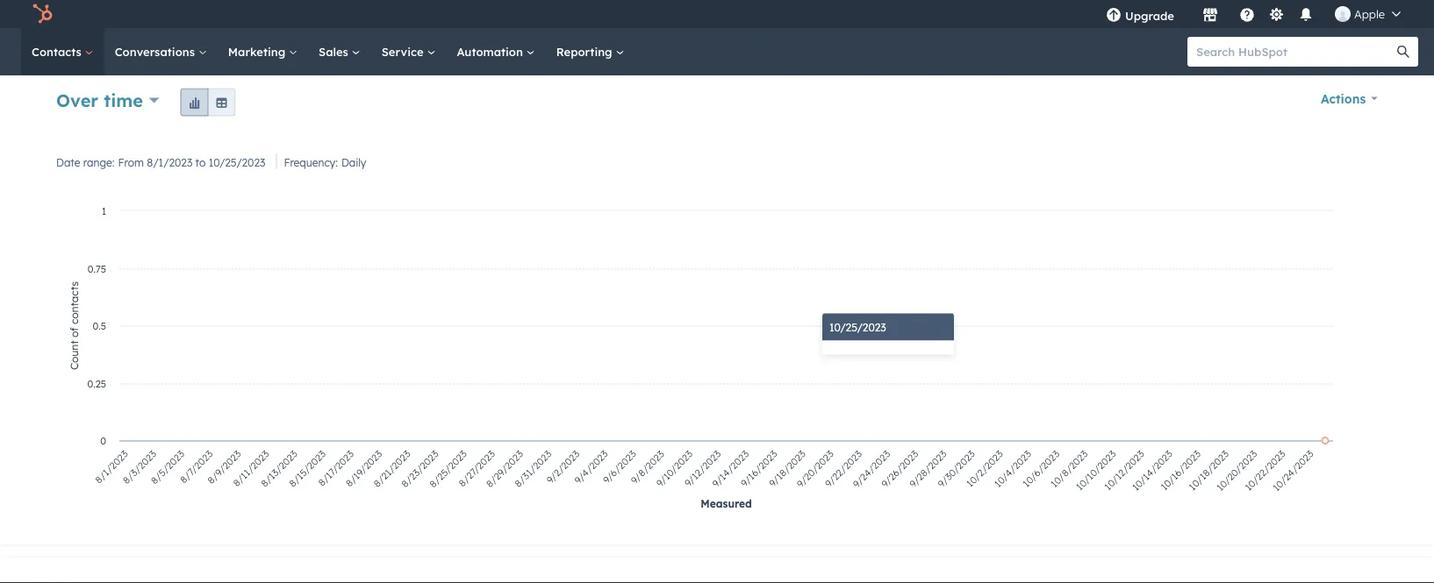 Task type: locate. For each thing, give the bounding box(es) containing it.
help image
[[1239, 8, 1255, 24]]

search image
[[1397, 46, 1410, 58]]

settings image
[[1269, 7, 1284, 23]]

apple
[[1354, 7, 1385, 21]]

date range: from 8/1/2023 to 10/25/2023
[[56, 156, 265, 169]]

range:
[[83, 156, 114, 169]]

sales link
[[308, 28, 371, 75]]

date
[[56, 156, 80, 169]]

search button
[[1389, 37, 1418, 67]]

reporting link
[[546, 28, 635, 75]]

settings link
[[1266, 5, 1288, 23]]

help button
[[1232, 0, 1262, 28]]

8/1/2023
[[147, 156, 192, 169]]

reporting
[[556, 44, 616, 59]]

Search HubSpot search field
[[1188, 37, 1403, 67]]

sales
[[319, 44, 352, 59]]

bob builder image
[[1335, 6, 1351, 22]]

marketplaces button
[[1192, 0, 1229, 28]]

menu containing apple
[[1094, 0, 1413, 28]]

frequency:
[[284, 156, 338, 169]]

conversations link
[[104, 28, 217, 75]]

menu
[[1094, 0, 1413, 28]]

to
[[195, 156, 206, 169]]

over
[[56, 89, 98, 111]]

group
[[180, 88, 236, 116]]

contacts link
[[21, 28, 104, 75]]

marketplaces image
[[1202, 8, 1218, 24]]

marketing link
[[217, 28, 308, 75]]



Task type: vqa. For each thing, say whether or not it's contained in the screenshot.
2nd Link Opens In A New Window icon from the top
no



Task type: describe. For each thing, give the bounding box(es) containing it.
10/25/2023
[[209, 156, 265, 169]]

apple button
[[1324, 0, 1411, 28]]

marketing
[[228, 44, 289, 59]]

service
[[381, 44, 427, 59]]

notifications button
[[1291, 0, 1321, 28]]

upgrade image
[[1106, 8, 1122, 24]]

frequency: daily
[[284, 156, 366, 169]]

interactive chart image
[[56, 172, 1377, 524]]

automation link
[[446, 28, 546, 75]]

actions button
[[1321, 86, 1378, 111]]

notifications image
[[1298, 8, 1314, 24]]

service link
[[371, 28, 446, 75]]

conversations
[[115, 44, 198, 59]]

over time
[[56, 89, 143, 111]]

from
[[118, 156, 144, 169]]

hubspot image
[[32, 4, 53, 25]]

over time button
[[56, 88, 159, 113]]

hubspot link
[[21, 4, 66, 25]]

upgrade
[[1125, 8, 1174, 23]]

actions
[[1321, 91, 1366, 106]]

daily
[[341, 156, 366, 169]]

time
[[104, 89, 143, 111]]

contacts
[[32, 44, 85, 59]]

automation
[[457, 44, 526, 59]]



